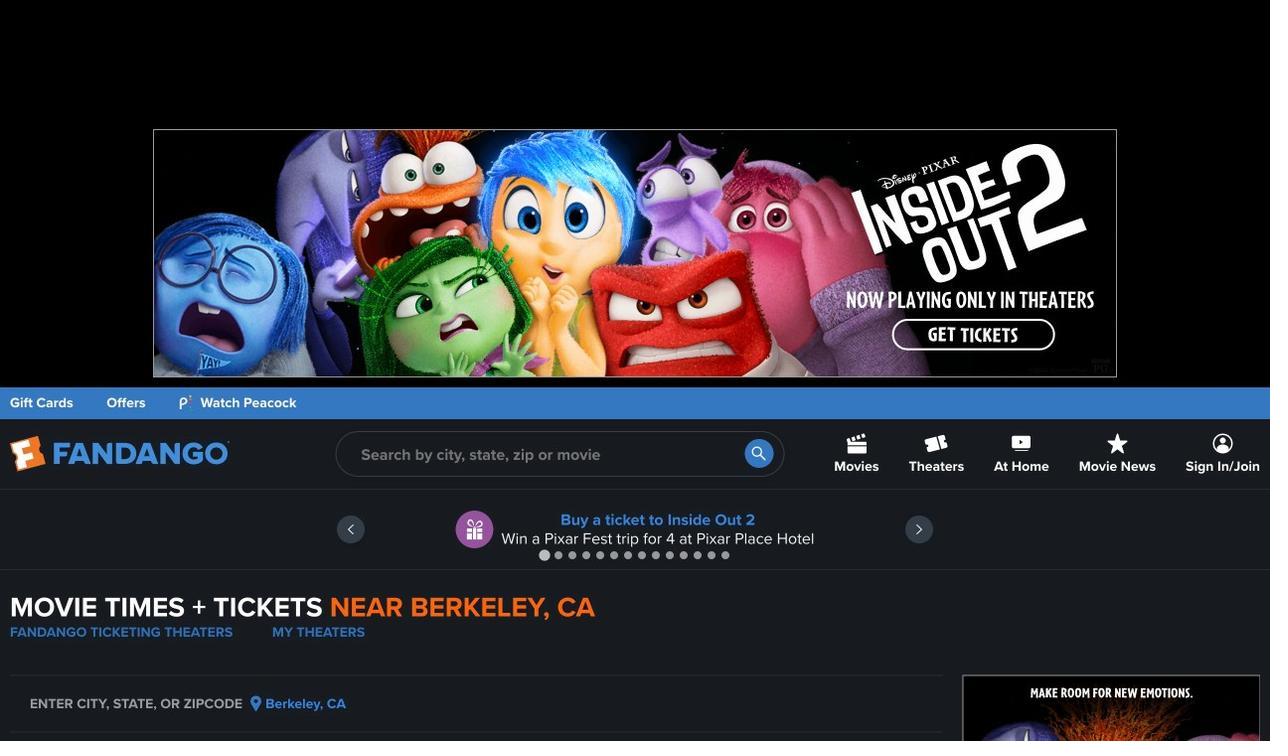 Task type: locate. For each thing, give the bounding box(es) containing it.
None search field
[[335, 431, 785, 477]]

1 vertical spatial advertisement element
[[963, 675, 1261, 741]]

offer icon image
[[456, 511, 493, 549]]

advertisement element
[[153, 129, 1117, 378], [963, 675, 1261, 741]]

region
[[0, 490, 1270, 570]]



Task type: describe. For each thing, give the bounding box(es) containing it.
0 vertical spatial advertisement element
[[153, 129, 1117, 378]]

Search by city, state, zip or movie text field
[[335, 431, 785, 477]]

select a slide to show tab list
[[0, 548, 1270, 563]]

location light image
[[251, 696, 261, 712]]



Task type: vqa. For each thing, say whether or not it's contained in the screenshot.
"advertisement" ELEMENT
yes



